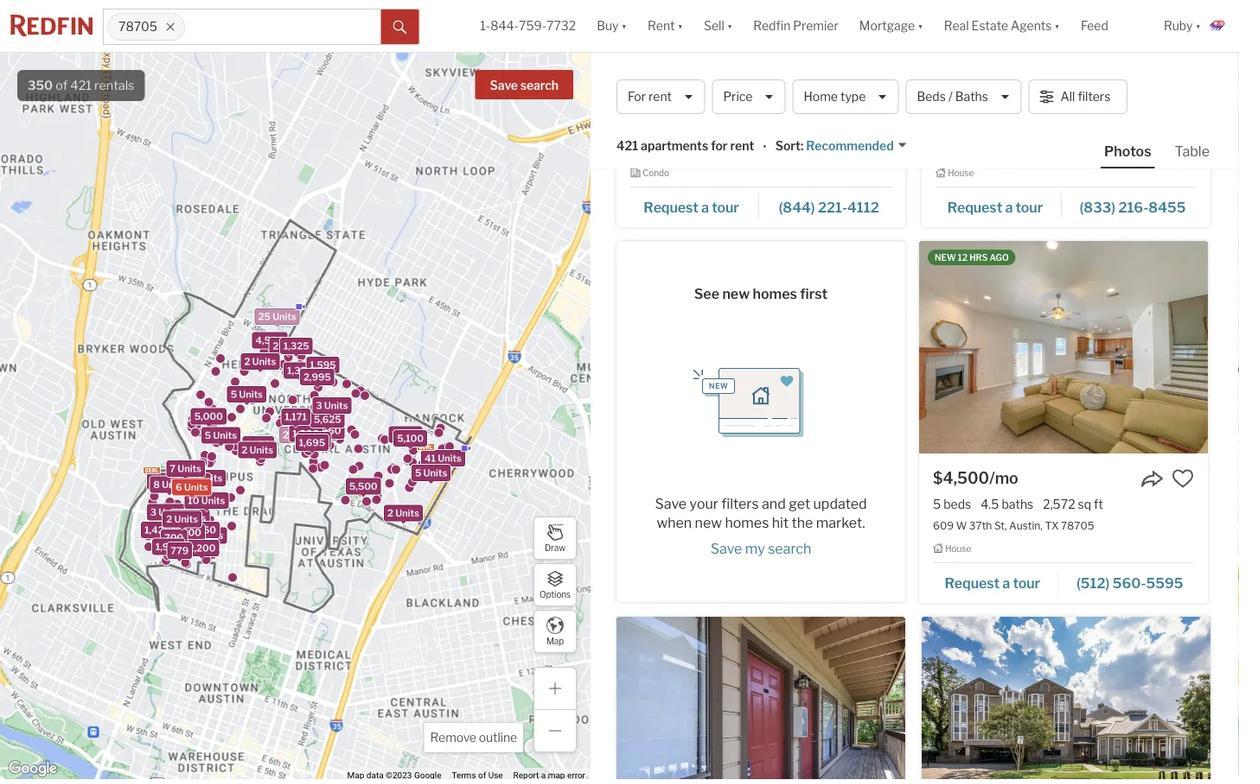 Task type: vqa. For each thing, say whether or not it's contained in the screenshot.
(512) 560-5595's House
yes



Task type: describe. For each thing, give the bounding box(es) containing it.
map region
[[0, 0, 765, 781]]

save for save search
[[490, 78, 518, 93]]

request a tour for $4,500
[[945, 575, 1040, 592]]

save search button
[[475, 70, 573, 99]]

austin, for $2,300 /mo
[[754, 144, 787, 156]]

▾ for ruby ▾
[[1195, 18, 1201, 33]]

homes inside save your filters and get updated when new homes hit the market.
[[725, 515, 769, 532]]

outline
[[479, 731, 517, 746]]

request for $2,300
[[644, 199, 699, 216]]

request a tour for $2,300
[[644, 199, 739, 216]]

/
[[948, 89, 953, 104]]

421 inside 421 apartments for rent •
[[617, 139, 638, 153]]

get
[[789, 496, 810, 513]]

$4,500
[[933, 469, 989, 488]]

759-
[[519, 18, 547, 33]]

1,800
[[293, 428, 319, 440]]

and
[[762, 496, 786, 513]]

request up new 12 hrs ago
[[947, 199, 1002, 216]]

1,425
[[145, 525, 170, 536]]

remove outline button
[[424, 724, 523, 753]]

a up ago
[[1005, 199, 1013, 216]]

1,171
[[285, 412, 307, 423]]

12
[[958, 252, 968, 263]]

1-844-759-7732
[[480, 18, 576, 33]]

1,975
[[155, 542, 181, 553]]

5595
[[1146, 575, 1183, 592]]

photo of 3016 guadalupe st #314, austin, tx 78705 image
[[617, 0, 905, 78]]

guadalupe
[[658, 144, 710, 156]]

10
[[188, 495, 199, 507]]

▾ for buy ▾
[[621, 18, 627, 33]]

save your filters and get updated when new homes hit the market.
[[655, 496, 867, 532]]

(844)
[[779, 199, 815, 216]]

/mo for $2,300
[[686, 93, 715, 112]]

first
[[800, 286, 828, 302]]

mortgage ▾
[[859, 18, 923, 33]]

5,625
[[314, 414, 341, 425]]

buy
[[597, 18, 619, 33]]

filters inside button
[[1078, 89, 1111, 104]]

rent inside dropdown button
[[648, 18, 675, 33]]

8455
[[1149, 199, 1186, 216]]

1,165
[[181, 534, 206, 546]]

700
[[164, 533, 184, 544]]

4,500
[[256, 335, 284, 346]]

3 up 1,425
[[150, 507, 157, 518]]

/mo for $4,500
[[989, 469, 1018, 488]]

hit
[[772, 515, 789, 532]]

type
[[840, 89, 866, 104]]

1,450
[[184, 519, 211, 530]]

search inside button
[[520, 78, 559, 93]]

4112
[[847, 199, 879, 216]]

request for $4,500
[[945, 575, 1000, 592]]

1,595
[[310, 360, 336, 371]]

google image
[[4, 758, 61, 781]]

0 vertical spatial 421
[[70, 78, 92, 93]]

1,650
[[315, 425, 341, 437]]

sell ▾ button
[[693, 0, 743, 52]]

remove 78705 image
[[165, 22, 175, 32]]

apartments
[[683, 70, 793, 93]]

redfin premier button
[[743, 0, 849, 52]]

sell ▾
[[704, 18, 733, 33]]

request a tour up ago
[[947, 199, 1043, 216]]

1,325
[[284, 340, 309, 352]]

draw
[[545, 543, 566, 554]]

photo of 915 w 23rd st #212, austin, tx 78705 image
[[922, 617, 1211, 781]]

(833) 216-8455 link
[[1062, 191, 1197, 220]]

austin, for $4,500 /mo
[[1009, 519, 1043, 532]]

save for save your filters and get updated when new homes hit the market.
[[655, 496, 687, 513]]

rent ▾ button
[[648, 0, 683, 52]]

save search
[[490, 78, 559, 93]]

home
[[804, 89, 838, 104]]

ruby
[[1164, 18, 1193, 33]]

sort :
[[775, 139, 804, 153]]

price button
[[712, 80, 786, 114]]

beds / baths
[[917, 89, 988, 104]]

2 vertical spatial 5 units
[[415, 468, 447, 479]]

new 12 hrs ago
[[935, 252, 1009, 263]]

feed button
[[1070, 0, 1153, 52]]

3 units up the 5,625
[[316, 400, 348, 412]]

photos
[[1104, 143, 1151, 160]]

beds / baths button
[[906, 80, 1022, 114]]

350 of 421 rentals
[[28, 78, 134, 93]]

$2,300 /mo
[[630, 93, 715, 112]]

for
[[628, 89, 646, 104]]

3 right 6
[[190, 473, 196, 484]]

2,200
[[188, 543, 216, 554]]

new inside save your filters and get updated when new homes hit the market.
[[695, 515, 722, 532]]

updated
[[813, 496, 867, 513]]

6 units
[[176, 482, 208, 493]]

▾ for sell ▾
[[727, 18, 733, 33]]

rent inside 421 apartments for rent •
[[730, 139, 754, 153]]

▾ for mortgage ▾
[[918, 18, 923, 33]]

photo of 2210 pearl st #204, austin, tx 78705 image
[[617, 617, 905, 781]]

2,995
[[303, 372, 331, 383]]

(833)
[[1079, 199, 1115, 216]]

tour left (833)
[[1016, 199, 1043, 216]]

1 horizontal spatial rent
[[827, 70, 871, 93]]

1-844-759-7732 link
[[480, 18, 576, 33]]

st
[[712, 144, 723, 156]]

all filters button
[[1029, 80, 1127, 114]]

609 w 37th st, austin, tx 78705
[[933, 519, 1094, 532]]

sq
[[1078, 497, 1091, 512]]

3 up the 5,625
[[316, 400, 322, 412]]

3 units up 2,300
[[174, 513, 206, 524]]

41
[[425, 453, 436, 464]]

350
[[28, 78, 53, 93]]

new
[[935, 252, 956, 263]]

when
[[657, 515, 692, 532]]

▾ for rent ▾
[[677, 18, 683, 33]]

real estate agents ▾
[[944, 18, 1060, 33]]

#314,
[[725, 144, 752, 156]]

filters inside save your filters and get updated when new homes hit the market.
[[721, 496, 759, 513]]

remove
[[430, 731, 476, 746]]

buy ▾ button
[[586, 0, 637, 52]]

$1,995 /mo
[[936, 93, 1017, 112]]

25 units
[[258, 311, 296, 322]]

sell
[[704, 18, 724, 33]]

rent inside button
[[649, 89, 672, 104]]

options
[[540, 590, 571, 600]]

favorite button image for $2,300 /mo
[[869, 92, 891, 114]]



Task type: locate. For each thing, give the bounding box(es) containing it.
table
[[1175, 143, 1210, 160]]

see
[[694, 286, 719, 302]]

0 vertical spatial search
[[520, 78, 559, 93]]

0 vertical spatial rent
[[649, 89, 672, 104]]

save left my
[[710, 541, 742, 558]]

▾ right "buy" at the top left of the page
[[621, 18, 627, 33]]

4 ▾ from the left
[[918, 18, 923, 33]]

homes up my
[[725, 515, 769, 532]]

(512)
[[1077, 575, 1110, 592]]

0 horizontal spatial rent
[[648, 18, 675, 33]]

apartments
[[641, 139, 708, 153]]

save my search
[[710, 541, 811, 558]]

rent right for
[[649, 89, 672, 104]]

0 horizontal spatial 421
[[70, 78, 92, 93]]

rent left •
[[730, 139, 754, 153]]

see new homes first
[[694, 286, 828, 302]]

estate
[[972, 18, 1008, 33]]

0 vertical spatial favorite button image
[[869, 92, 891, 114]]

1 vertical spatial search
[[768, 541, 811, 558]]

photo of 609 w 37th st, austin, tx 78705 image
[[919, 241, 1208, 454]]

house for (833) 216-8455
[[948, 168, 974, 179]]

0 horizontal spatial search
[[520, 78, 559, 93]]

request down 37th
[[945, 575, 1000, 592]]

tx for $2,300 /mo
[[790, 144, 803, 156]]

request a tour button down st,
[[933, 569, 1059, 595]]

hrs
[[969, 252, 988, 263]]

request a tour
[[644, 199, 739, 216], [947, 199, 1043, 216], [945, 575, 1040, 592]]

request a tour button for $2,300
[[630, 193, 759, 219]]

options button
[[534, 564, 577, 607]]

mortgage ▾ button
[[849, 0, 934, 52]]

sell ▾ button
[[704, 0, 733, 52]]

a down guadalupe
[[701, 199, 709, 216]]

request a tour button up ago
[[936, 193, 1062, 219]]

2,300
[[174, 527, 201, 539]]

real estate agents ▾ link
[[944, 0, 1060, 52]]

•
[[763, 140, 767, 154]]

search down 759- at the left top of the page
[[520, 78, 559, 93]]

real
[[944, 18, 969, 33]]

for right guadalupe
[[711, 139, 728, 153]]

1 horizontal spatial search
[[768, 541, 811, 558]]

0 horizontal spatial favorite button image
[[869, 92, 891, 114]]

5 units
[[231, 389, 263, 400], [205, 430, 237, 441], [415, 468, 447, 479]]

421 apartments for rent •
[[617, 139, 767, 154]]

feed
[[1081, 18, 1108, 33]]

2,572 sq ft
[[1043, 497, 1103, 512]]

1 vertical spatial tx
[[1045, 519, 1059, 532]]

5 units down 41
[[415, 468, 447, 479]]

austin, left :
[[754, 144, 787, 156]]

844-
[[490, 18, 519, 33]]

1 horizontal spatial 421
[[617, 139, 638, 153]]

1 vertical spatial rent
[[730, 139, 754, 153]]

tour down 609 w 37th st, austin, tx 78705
[[1013, 575, 1040, 592]]

/mo left price
[[686, 93, 715, 112]]

user photo image
[[1208, 16, 1229, 36]]

house for (512) 560-5595
[[945, 544, 971, 554]]

421 left the apartments
[[617, 139, 638, 153]]

0 vertical spatial rent
[[648, 18, 675, 33]]

premier
[[793, 18, 839, 33]]

filters left and
[[721, 496, 759, 513]]

baths
[[955, 89, 988, 104]]

for rent
[[628, 89, 672, 104]]

price
[[723, 89, 753, 104]]

/mo up 4.5 baths
[[989, 469, 1018, 488]]

request a tour button
[[630, 193, 759, 219], [936, 193, 1062, 219], [933, 569, 1059, 595]]

1,350
[[287, 365, 313, 376]]

a for $4,500 /mo
[[1002, 575, 1010, 592]]

0 horizontal spatial filters
[[721, 496, 759, 513]]

3 units
[[316, 400, 348, 412], [190, 473, 222, 484], [150, 507, 182, 518], [174, 513, 206, 524]]

0 vertical spatial austin,
[[754, 144, 787, 156]]

of
[[56, 78, 68, 93]]

for left the type
[[797, 70, 823, 93]]

0 vertical spatial new
[[722, 286, 750, 302]]

a for $2,300 /mo
[[701, 199, 709, 216]]

$4,500 /mo
[[933, 469, 1018, 488]]

save up the when
[[655, 496, 687, 513]]

homes left first
[[753, 286, 797, 302]]

search down hit
[[768, 541, 811, 558]]

8 units
[[153, 480, 186, 491]]

0 horizontal spatial rent
[[649, 89, 672, 104]]

0 vertical spatial tx
[[790, 144, 803, 156]]

5 ▾ from the left
[[1054, 18, 1060, 33]]

mortgage
[[859, 18, 915, 33]]

rent ▾
[[648, 18, 683, 33]]

6 ▾ from the left
[[1195, 18, 1201, 33]]

▾ right mortgage on the top
[[918, 18, 923, 33]]

ruby ▾
[[1164, 18, 1201, 33]]

rent
[[648, 18, 675, 33], [827, 70, 871, 93]]

for for apartments
[[711, 139, 728, 153]]

2,150
[[190, 525, 216, 536]]

rent ▾ button
[[637, 0, 693, 52]]

ago
[[990, 252, 1009, 263]]

1 vertical spatial new
[[695, 515, 722, 532]]

house down $1,995
[[948, 168, 974, 179]]

1 horizontal spatial save
[[655, 496, 687, 513]]

sort
[[775, 139, 801, 153]]

/mo for $1,995
[[988, 93, 1017, 112]]

submit search image
[[393, 21, 407, 34]]

2 ▾ from the left
[[677, 18, 683, 33]]

save for save my search
[[710, 541, 742, 558]]

1 vertical spatial rent
[[827, 70, 871, 93]]

1 vertical spatial filters
[[721, 496, 759, 513]]

tx right •
[[790, 144, 803, 156]]

for for apartments
[[797, 70, 823, 93]]

tx down 2,572
[[1045, 519, 1059, 532]]

all
[[1061, 89, 1075, 104]]

560-
[[1113, 575, 1146, 592]]

photo of 2502 leon st, austin, tx 78705 image
[[922, 0, 1211, 78]]

request a tour button for $4,500
[[933, 569, 1059, 595]]

1 horizontal spatial filters
[[1078, 89, 1111, 104]]

the
[[792, 515, 813, 532]]

new down your
[[695, 515, 722, 532]]

for inside 421 apartments for rent •
[[711, 139, 728, 153]]

3 units up 1,425
[[150, 507, 182, 518]]

5 units up 1,150
[[231, 389, 263, 400]]

recommended
[[806, 139, 894, 153]]

1 vertical spatial homes
[[725, 515, 769, 532]]

▾ right sell
[[727, 18, 733, 33]]

3 units up 10 units
[[190, 473, 222, 484]]

2 units
[[273, 341, 304, 352], [244, 356, 276, 368], [283, 430, 315, 441], [241, 445, 273, 456], [175, 476, 207, 488], [387, 508, 419, 519], [166, 514, 198, 525], [192, 531, 223, 542]]

7732
[[547, 18, 576, 33]]

filters right all
[[1078, 89, 1111, 104]]

41 units
[[425, 453, 462, 464]]

tour for $2,300 /mo
[[712, 199, 739, 216]]

1 horizontal spatial new
[[722, 286, 750, 302]]

:
[[801, 139, 804, 153]]

1 horizontal spatial favorite button image
[[1172, 468, 1194, 490]]

favorite button image
[[869, 92, 891, 114], [1172, 468, 1194, 490]]

a favorited home image
[[674, 341, 847, 458]]

7
[[170, 464, 176, 475]]

baths
[[1002, 497, 1033, 512]]

0 vertical spatial filters
[[1078, 89, 1111, 104]]

216-
[[1118, 199, 1149, 216]]

austin,
[[754, 144, 787, 156], [1009, 519, 1043, 532]]

request a tour down st,
[[945, 575, 1040, 592]]

/mo right baths
[[988, 93, 1017, 112]]

5,000
[[194, 411, 223, 423]]

0 vertical spatial save
[[490, 78, 518, 93]]

all filters
[[1061, 89, 1111, 104]]

1 vertical spatial for
[[711, 139, 728, 153]]

austin, down baths
[[1009, 519, 1043, 532]]

request
[[644, 199, 699, 216], [947, 199, 1002, 216], [945, 575, 1000, 592]]

tx for $4,500 /mo
[[1045, 519, 1059, 532]]

redfin premier
[[753, 18, 839, 33]]

1 vertical spatial house
[[945, 544, 971, 554]]

1 ▾ from the left
[[621, 18, 627, 33]]

2 vertical spatial save
[[710, 541, 742, 558]]

save
[[490, 78, 518, 93], [655, 496, 687, 513], [710, 541, 742, 558]]

0 horizontal spatial for
[[711, 139, 728, 153]]

1 vertical spatial 5 units
[[205, 430, 237, 441]]

0 vertical spatial house
[[948, 168, 974, 179]]

1 vertical spatial austin,
[[1009, 519, 1043, 532]]

a down st,
[[1002, 575, 1010, 592]]

10 units
[[188, 495, 225, 507]]

favorite button checkbox
[[1172, 468, 1194, 490]]

new
[[722, 286, 750, 302], [695, 515, 722, 532]]

3016 guadalupe st #314, austin, tx 78705
[[630, 144, 839, 156]]

1 vertical spatial favorite button image
[[1172, 468, 1194, 490]]

new right 'see'
[[722, 286, 750, 302]]

6
[[176, 482, 182, 493]]

0 vertical spatial homes
[[753, 286, 797, 302]]

rent
[[649, 89, 672, 104], [730, 139, 754, 153]]

1 vertical spatial save
[[655, 496, 687, 513]]

0 horizontal spatial austin,
[[754, 144, 787, 156]]

request a tour button down condo
[[630, 193, 759, 219]]

0 horizontal spatial save
[[490, 78, 518, 93]]

1,150
[[246, 439, 271, 450]]

my
[[745, 541, 765, 558]]

1 horizontal spatial rent
[[730, 139, 754, 153]]

0 vertical spatial for
[[797, 70, 823, 93]]

favorite button image for $4,500 /mo
[[1172, 468, 1194, 490]]

8
[[153, 480, 160, 491]]

2,500
[[295, 417, 323, 428]]

/mo
[[686, 93, 715, 112], [988, 93, 1017, 112], [989, 469, 1018, 488]]

None search field
[[185, 10, 381, 44]]

save inside button
[[490, 78, 518, 93]]

(512) 560-5595
[[1077, 575, 1183, 592]]

2 horizontal spatial save
[[710, 541, 742, 558]]

1 horizontal spatial for
[[797, 70, 823, 93]]

1 horizontal spatial tx
[[1045, 519, 1059, 532]]

request down condo
[[644, 199, 699, 216]]

5 units down 5,000
[[205, 430, 237, 441]]

home type
[[804, 89, 866, 104]]

421 right of
[[70, 78, 92, 93]]

table button
[[1171, 142, 1213, 167]]

(833) 216-8455
[[1079, 199, 1186, 216]]

save inside save your filters and get updated when new homes hit the market.
[[655, 496, 687, 513]]

0 horizontal spatial new
[[695, 515, 722, 532]]

request a tour down condo
[[644, 199, 739, 216]]

0 horizontal spatial tx
[[790, 144, 803, 156]]

3016
[[630, 144, 656, 156]]

▾ left sell
[[677, 18, 683, 33]]

4.5
[[981, 497, 999, 512]]

favorite button checkbox
[[869, 92, 891, 114]]

3 ▾ from the left
[[727, 18, 733, 33]]

tour down st
[[712, 199, 739, 216]]

▾ right agents
[[1054, 18, 1060, 33]]

tour for $4,500 /mo
[[1013, 575, 1040, 592]]

1 horizontal spatial austin,
[[1009, 519, 1043, 532]]

0 vertical spatial 5 units
[[231, 389, 263, 400]]

1 vertical spatial 421
[[617, 139, 638, 153]]

3 up 2,300
[[174, 513, 180, 524]]

your
[[690, 496, 718, 513]]

970
[[151, 476, 170, 487]]

house down 'w' at the right
[[945, 544, 971, 554]]

save down '844-'
[[490, 78, 518, 93]]

25
[[258, 311, 271, 322]]

▾ right ruby
[[1195, 18, 1201, 33]]



